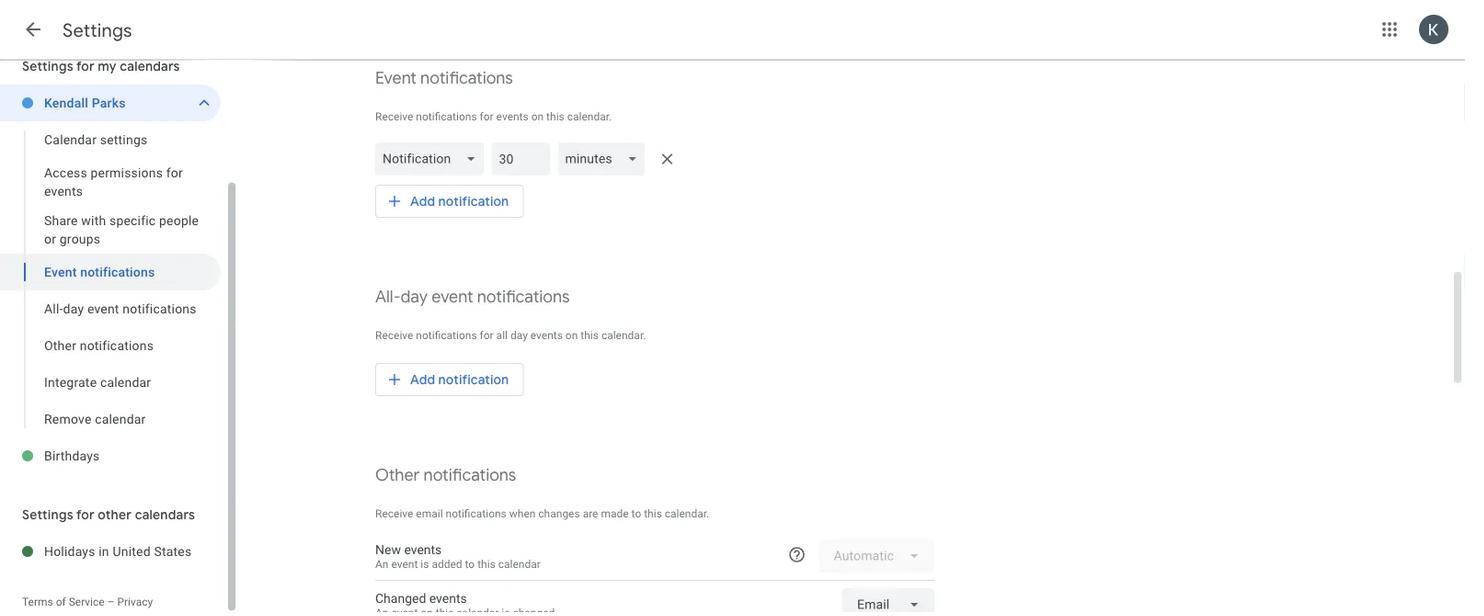 Task type: locate. For each thing, give the bounding box(es) containing it.
for for calendar settings
[[166, 165, 183, 180]]

1 vertical spatial calendars
[[135, 507, 195, 523]]

event left is
[[391, 558, 418, 570]]

1 horizontal spatial all-day event notifications
[[375, 286, 570, 308]]

for
[[76, 58, 95, 74], [480, 110, 494, 123], [166, 165, 183, 180], [480, 329, 494, 342], [76, 507, 95, 523]]

0 horizontal spatial event
[[87, 301, 119, 316]]

0 horizontal spatial all-day event notifications
[[44, 301, 197, 316]]

0 horizontal spatial to
[[465, 558, 475, 570]]

changed
[[375, 591, 426, 606]]

1 vertical spatial add notification
[[410, 372, 509, 388]]

0 vertical spatial other notifications
[[44, 338, 154, 353]]

0 horizontal spatial day
[[63, 301, 84, 316]]

remove calendar
[[44, 412, 146, 427]]

1 vertical spatial event
[[44, 264, 77, 280]]

kendall
[[44, 95, 88, 110]]

0 vertical spatial calendar
[[100, 375, 151, 390]]

holidays in united states tree item
[[0, 533, 221, 570]]

settings down go back icon
[[22, 58, 73, 74]]

0 vertical spatial add notification
[[410, 193, 509, 210]]

settings up holidays
[[22, 507, 73, 523]]

all-day event notifications
[[375, 286, 570, 308], [44, 301, 197, 316]]

calendars up states
[[135, 507, 195, 523]]

calendar up birthdays tree item
[[95, 412, 146, 427]]

to right added
[[465, 558, 475, 570]]

event down groups
[[87, 301, 119, 316]]

kendall parks tree item
[[0, 85, 221, 121]]

is
[[421, 558, 429, 570]]

1 horizontal spatial other
[[375, 465, 420, 486]]

add notification down minutes in advance for notification number field at the top of page
[[410, 193, 509, 210]]

calendar
[[100, 375, 151, 390], [95, 412, 146, 427], [498, 558, 541, 570]]

on right all
[[566, 329, 578, 342]]

changes
[[538, 508, 580, 521]]

to
[[631, 508, 641, 521], [465, 558, 475, 570]]

other
[[44, 338, 76, 353], [375, 465, 420, 486]]

2 receive from the top
[[375, 329, 413, 342]]

2 add from the top
[[410, 372, 435, 388]]

events inside 'access permissions for events'
[[44, 183, 83, 199]]

all-day event notifications up integrate calendar
[[44, 301, 197, 316]]

0 vertical spatial calendar.
[[567, 110, 612, 123]]

1 vertical spatial on
[[566, 329, 578, 342]]

1 horizontal spatial on
[[566, 329, 578, 342]]

0 vertical spatial to
[[631, 508, 641, 521]]

email
[[416, 508, 443, 521]]

holidays in united states
[[44, 544, 192, 559]]

1 vertical spatial notification
[[438, 372, 509, 388]]

event notifications up receive notifications for events on this calendar.
[[375, 68, 513, 89]]

1 vertical spatial to
[[465, 558, 475, 570]]

group containing calendar settings
[[0, 121, 221, 438]]

events
[[496, 110, 529, 123], [44, 183, 83, 199], [530, 329, 563, 342], [404, 542, 442, 558], [429, 591, 467, 606]]

event inside settings for my calendars tree
[[87, 301, 119, 316]]

0 vertical spatial add notification button
[[375, 179, 524, 223]]

or
[[44, 231, 56, 246]]

day
[[401, 286, 428, 308], [63, 301, 84, 316], [510, 329, 528, 342]]

0 vertical spatial settings
[[63, 18, 132, 42]]

0 vertical spatial on
[[531, 110, 544, 123]]

to right made
[[631, 508, 641, 521]]

event
[[432, 286, 473, 308], [87, 301, 119, 316], [391, 558, 418, 570]]

on
[[531, 110, 544, 123], [566, 329, 578, 342]]

notification down all
[[438, 372, 509, 388]]

this
[[546, 110, 564, 123], [581, 329, 599, 342], [644, 508, 662, 521], [477, 558, 496, 570]]

changed events
[[375, 591, 467, 606]]

2 add notification from the top
[[410, 372, 509, 388]]

event notifications inside settings for my calendars tree
[[44, 264, 155, 280]]

0 horizontal spatial all-
[[44, 301, 63, 316]]

privacy
[[117, 596, 153, 609]]

1 horizontal spatial to
[[631, 508, 641, 521]]

add notification button
[[375, 179, 524, 223], [375, 358, 524, 402]]

holidays
[[44, 544, 95, 559]]

2 horizontal spatial day
[[510, 329, 528, 342]]

None field
[[375, 143, 492, 176], [558, 143, 653, 176], [842, 589, 934, 613], [375, 143, 492, 176], [558, 143, 653, 176], [842, 589, 934, 613]]

add notification
[[410, 193, 509, 210], [410, 372, 509, 388]]

groups
[[60, 231, 100, 246]]

all- inside settings for my calendars tree
[[44, 301, 63, 316]]

united
[[113, 544, 151, 559]]

settings
[[63, 18, 132, 42], [22, 58, 73, 74], [22, 507, 73, 523]]

on up minutes in advance for notification number field at the top of page
[[531, 110, 544, 123]]

receive for other
[[375, 508, 413, 521]]

settings up settings for my calendars
[[63, 18, 132, 42]]

parks
[[92, 95, 126, 110]]

1 horizontal spatial all-
[[375, 286, 401, 308]]

1 vertical spatial add notification button
[[375, 358, 524, 402]]

for for all-day event notifications
[[480, 329, 494, 342]]

add notification down all
[[410, 372, 509, 388]]

for for event notifications
[[480, 110, 494, 123]]

event up receive notifications for all day events on this calendar.
[[432, 286, 473, 308]]

0 vertical spatial receive
[[375, 110, 413, 123]]

2 horizontal spatial event
[[432, 286, 473, 308]]

30 minutes before element
[[375, 139, 934, 179]]

1 vertical spatial event notifications
[[44, 264, 155, 280]]

notification
[[438, 193, 509, 210], [438, 372, 509, 388]]

1 vertical spatial receive
[[375, 329, 413, 342]]

calendars right my
[[120, 58, 180, 74]]

terms
[[22, 596, 53, 609]]

1 vertical spatial add
[[410, 372, 435, 388]]

calendar.
[[567, 110, 612, 123], [601, 329, 646, 342], [665, 508, 709, 521]]

1 horizontal spatial day
[[401, 286, 428, 308]]

event
[[375, 68, 417, 89], [44, 264, 77, 280]]

other notifications
[[44, 338, 154, 353], [375, 465, 516, 486]]

0 horizontal spatial other
[[44, 338, 76, 353]]

3 receive from the top
[[375, 508, 413, 521]]

events down access
[[44, 183, 83, 199]]

other notifications up integrate calendar
[[44, 338, 154, 353]]

2 vertical spatial settings
[[22, 507, 73, 523]]

settings heading
[[63, 18, 132, 42]]

receive notifications for all day events on this calendar.
[[375, 329, 646, 342]]

2 add notification button from the top
[[375, 358, 524, 402]]

calendars
[[120, 58, 180, 74], [135, 507, 195, 523]]

1 horizontal spatial event
[[391, 558, 418, 570]]

0 vertical spatial notification
[[438, 193, 509, 210]]

access permissions for events
[[44, 165, 183, 199]]

0 horizontal spatial event notifications
[[44, 264, 155, 280]]

add notification button down minutes in advance for notification number field at the top of page
[[375, 179, 524, 223]]

0 vertical spatial event
[[375, 68, 417, 89]]

holidays in united states link
[[44, 533, 221, 570]]

1 vertical spatial calendar
[[95, 412, 146, 427]]

add
[[410, 193, 435, 210], [410, 372, 435, 388]]

other up the integrate
[[44, 338, 76, 353]]

when
[[509, 508, 536, 521]]

all-
[[375, 286, 401, 308], [44, 301, 63, 316]]

notifications
[[420, 68, 513, 89], [416, 110, 477, 123], [80, 264, 155, 280], [477, 286, 570, 308], [123, 301, 197, 316], [416, 329, 477, 342], [80, 338, 154, 353], [424, 465, 516, 486], [446, 508, 507, 521]]

for inside 'access permissions for events'
[[166, 165, 183, 180]]

share
[[44, 213, 78, 228]]

settings
[[100, 132, 147, 147]]

0 horizontal spatial other notifications
[[44, 338, 154, 353]]

0 horizontal spatial event
[[44, 264, 77, 280]]

events right new
[[404, 542, 442, 558]]

0 vertical spatial other
[[44, 338, 76, 353]]

access
[[44, 165, 87, 180]]

other up 'email'
[[375, 465, 420, 486]]

service
[[69, 596, 105, 609]]

1 vertical spatial other notifications
[[375, 465, 516, 486]]

in
[[99, 544, 109, 559]]

an
[[375, 558, 389, 570]]

receive
[[375, 110, 413, 123], [375, 329, 413, 342], [375, 508, 413, 521]]

event inside settings for my calendars tree
[[44, 264, 77, 280]]

notification down minutes in advance for notification number field at the top of page
[[438, 193, 509, 210]]

event notifications
[[375, 68, 513, 89], [44, 264, 155, 280]]

2 vertical spatial receive
[[375, 508, 413, 521]]

1 horizontal spatial other notifications
[[375, 465, 516, 486]]

all-day event notifications up all
[[375, 286, 570, 308]]

0 vertical spatial add
[[410, 193, 435, 210]]

group
[[0, 121, 221, 438]]

2 vertical spatial calendar
[[498, 558, 541, 570]]

calendar up remove calendar
[[100, 375, 151, 390]]

1 receive from the top
[[375, 110, 413, 123]]

integrate
[[44, 375, 97, 390]]

events inside new events an event is added to this calendar
[[404, 542, 442, 558]]

go back image
[[22, 18, 44, 40]]

event notifications down groups
[[44, 264, 155, 280]]

other notifications inside settings for my calendars tree
[[44, 338, 154, 353]]

kendall parks
[[44, 95, 126, 110]]

0 vertical spatial event notifications
[[375, 68, 513, 89]]

add notification button down all
[[375, 358, 524, 402]]

calendar down the when
[[498, 558, 541, 570]]

1 vertical spatial settings
[[22, 58, 73, 74]]

other notifications up 'email'
[[375, 465, 516, 486]]

0 vertical spatial calendars
[[120, 58, 180, 74]]



Task type: vqa. For each thing, say whether or not it's contained in the screenshot.
Privacy link
yes



Task type: describe. For each thing, give the bounding box(es) containing it.
settings for settings for my calendars
[[22, 58, 73, 74]]

0 horizontal spatial on
[[531, 110, 544, 123]]

events down added
[[429, 591, 467, 606]]

receive for all-
[[375, 329, 413, 342]]

all
[[496, 329, 508, 342]]

calendar for integrate calendar
[[100, 375, 151, 390]]

1 vertical spatial calendar.
[[601, 329, 646, 342]]

event inside new events an event is added to this calendar
[[391, 558, 418, 570]]

states
[[154, 544, 192, 559]]

share with specific people or groups
[[44, 213, 199, 246]]

settings for settings for other calendars
[[22, 507, 73, 523]]

birthdays tree item
[[0, 438, 221, 475]]

events right all
[[530, 329, 563, 342]]

1 add notification button from the top
[[375, 179, 524, 223]]

other
[[98, 507, 132, 523]]

1 horizontal spatial event notifications
[[375, 68, 513, 89]]

calendar
[[44, 132, 97, 147]]

all-day event notifications inside settings for my calendars tree
[[44, 301, 197, 316]]

of
[[56, 596, 66, 609]]

this inside new events an event is added to this calendar
[[477, 558, 496, 570]]

with
[[81, 213, 106, 228]]

new events an event is added to this calendar
[[375, 542, 541, 570]]

integrate calendar
[[44, 375, 151, 390]]

calendar settings
[[44, 132, 147, 147]]

day inside settings for my calendars tree
[[63, 301, 84, 316]]

privacy link
[[117, 596, 153, 609]]

1 add from the top
[[410, 193, 435, 210]]

terms of service link
[[22, 596, 105, 609]]

specific
[[109, 213, 156, 228]]

settings for my calendars
[[22, 58, 180, 74]]

1 vertical spatial other
[[375, 465, 420, 486]]

new
[[375, 542, 401, 558]]

calendars for settings for my calendars
[[120, 58, 180, 74]]

Minutes in advance for notification number field
[[499, 143, 543, 176]]

my
[[98, 58, 117, 74]]

added
[[432, 558, 462, 570]]

receive email notifications when changes are made to this calendar.
[[375, 508, 709, 521]]

remove
[[44, 412, 92, 427]]

are
[[583, 508, 598, 521]]

2 vertical spatial calendar.
[[665, 508, 709, 521]]

people
[[159, 213, 199, 228]]

birthdays
[[44, 448, 100, 464]]

calendar inside new events an event is added to this calendar
[[498, 558, 541, 570]]

made
[[601, 508, 629, 521]]

calendars for settings for other calendars
[[135, 507, 195, 523]]

terms of service – privacy
[[22, 596, 153, 609]]

calendar for remove calendar
[[95, 412, 146, 427]]

birthdays link
[[44, 438, 221, 475]]

1 horizontal spatial event
[[375, 68, 417, 89]]

receive notifications for events on this calendar.
[[375, 110, 612, 123]]

to inside new events an event is added to this calendar
[[465, 558, 475, 570]]

2 notification from the top
[[438, 372, 509, 388]]

receive for event
[[375, 110, 413, 123]]

events up minutes in advance for notification number field at the top of page
[[496, 110, 529, 123]]

1 add notification from the top
[[410, 193, 509, 210]]

permissions
[[91, 165, 163, 180]]

settings for my calendars tree
[[0, 85, 221, 475]]

settings for settings
[[63, 18, 132, 42]]

–
[[107, 596, 115, 609]]

settings for other calendars
[[22, 507, 195, 523]]

other inside settings for my calendars tree
[[44, 338, 76, 353]]

1 notification from the top
[[438, 193, 509, 210]]



